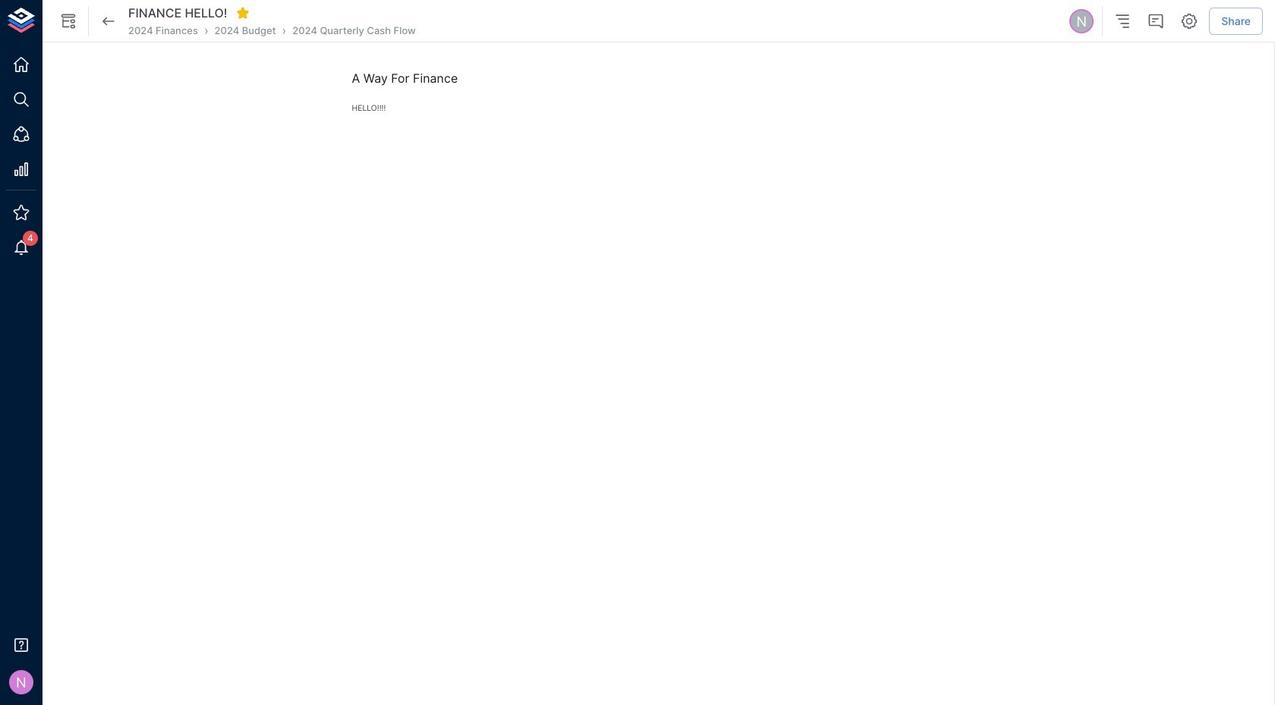 Task type: locate. For each thing, give the bounding box(es) containing it.
show wiki image
[[59, 12, 77, 30]]

go back image
[[99, 12, 118, 30]]

comments image
[[1147, 12, 1165, 30]]

settings image
[[1180, 12, 1199, 30]]



Task type: describe. For each thing, give the bounding box(es) containing it.
table of contents image
[[1114, 12, 1132, 30]]

remove favorite image
[[236, 6, 249, 20]]



Task type: vqa. For each thing, say whether or not it's contained in the screenshot.
second the help "image" from the bottom of the page
no



